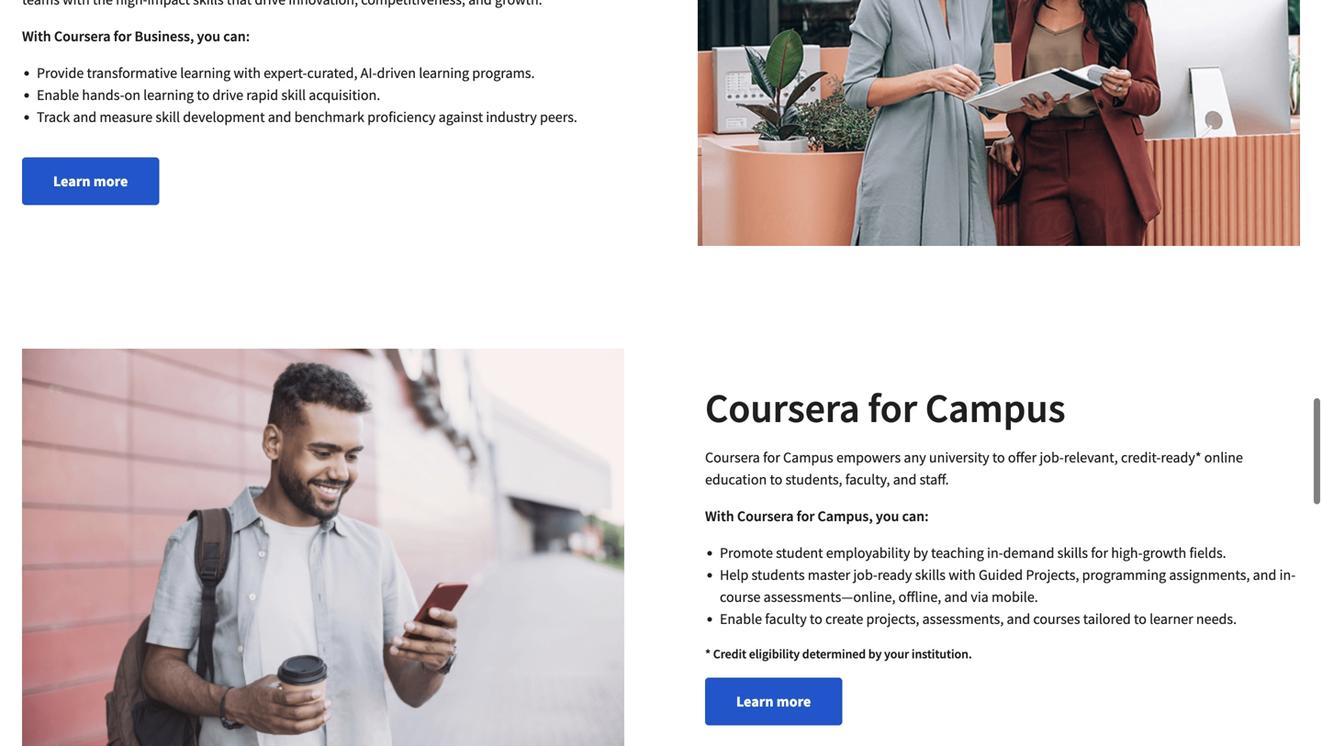 Task type: vqa. For each thing, say whether or not it's contained in the screenshot.
the topmost 'about'
no



Task type: locate. For each thing, give the bounding box(es) containing it.
with
[[22, 27, 51, 45], [705, 507, 735, 526]]

for up any
[[868, 383, 918, 434]]

determined
[[803, 646, 866, 663]]

relevant,
[[1064, 448, 1119, 467]]

learn more link down measure
[[22, 157, 159, 205]]

learn down eligibility
[[737, 693, 774, 711]]

coursera for campus empowers any university to offer job-relevant, credit-ready* online education to students, faculty, and staff.
[[705, 448, 1244, 489]]

campus up 'offer'
[[926, 383, 1066, 434]]

you right business,
[[197, 27, 220, 45]]

1 horizontal spatial skills
[[1058, 544, 1089, 562]]

1 horizontal spatial in-
[[1280, 566, 1296, 584]]

drive
[[212, 86, 243, 104]]

skills up projects,
[[1058, 544, 1089, 562]]

enable down "provide"
[[37, 86, 79, 104]]

with up "provide"
[[22, 27, 51, 45]]

curated,
[[307, 64, 358, 82]]

and
[[73, 108, 97, 126], [268, 108, 292, 126], [893, 471, 917, 489], [1253, 566, 1277, 584], [945, 588, 968, 606], [1007, 610, 1031, 629]]

learn more down measure
[[53, 172, 128, 190]]

enable down 'course'
[[720, 610, 762, 629]]

learn more button down eligibility
[[705, 678, 843, 726]]

for up education
[[763, 448, 781, 467]]

can: down staff.
[[903, 507, 929, 526]]

0 horizontal spatial can:
[[223, 27, 250, 45]]

1 vertical spatial can:
[[903, 507, 929, 526]]

0 horizontal spatial campus
[[784, 448, 834, 467]]

with inside provide transformative learning with expert-curated, ai-driven learning programs. enable hands-on learning to drive rapid skill acquisition. track and measure skill development and benchmark proficiency against industry peers.
[[234, 64, 261, 82]]

0 vertical spatial with
[[234, 64, 261, 82]]

1 horizontal spatial with
[[705, 507, 735, 526]]

you up 'employability'
[[876, 507, 900, 526]]

1 vertical spatial more
[[777, 693, 811, 711]]

0 horizontal spatial more
[[94, 172, 128, 190]]

in- right assignments, on the right bottom
[[1280, 566, 1296, 584]]

in-
[[987, 544, 1004, 562], [1280, 566, 1296, 584]]

0 horizontal spatial enable
[[37, 86, 79, 104]]

learn more button down measure
[[22, 157, 159, 205]]

0 vertical spatial by
[[914, 544, 929, 562]]

by
[[914, 544, 929, 562], [869, 646, 882, 663]]

1 horizontal spatial learn more button
[[705, 678, 843, 726]]

1 horizontal spatial you
[[876, 507, 900, 526]]

with up rapid
[[234, 64, 261, 82]]

1 vertical spatial you
[[876, 507, 900, 526]]

learn more for learn more button associated with topmost learn more link
[[53, 172, 128, 190]]

skill down expert-
[[281, 86, 306, 104]]

skills
[[1058, 544, 1089, 562], [915, 566, 946, 584]]

1 vertical spatial learn
[[737, 693, 774, 711]]

you
[[197, 27, 220, 45], [876, 507, 900, 526]]

to inside provide transformative learning with expert-curated, ai-driven learning programs. enable hands-on learning to drive rapid skill acquisition. track and measure skill development and benchmark proficiency against industry peers.
[[197, 86, 210, 104]]

enable inside provide transformative learning with expert-curated, ai-driven learning programs. enable hands-on learning to drive rapid skill acquisition. track and measure skill development and benchmark proficiency against industry peers.
[[37, 86, 79, 104]]

learn more link
[[22, 157, 159, 205], [705, 678, 843, 726]]

track
[[37, 108, 70, 126]]

by inside promote student employability by teaching in-demand skills for high-growth fields. help students master job-ready skills with guided projects, programming assignments, and in- course assessments—online, offline, and via mobile. enable faculty to create projects, assessments, and courses tailored to learner needs.
[[914, 544, 929, 562]]

learn down track
[[53, 172, 91, 190]]

0 vertical spatial you
[[197, 27, 220, 45]]

learn more link down eligibility
[[705, 678, 843, 726]]

can:
[[223, 27, 250, 45], [903, 507, 929, 526]]

learning up the drive
[[180, 64, 231, 82]]

to left learner
[[1134, 610, 1147, 629]]

0 horizontal spatial with
[[234, 64, 261, 82]]

* credit eligibility determined by your institution.
[[705, 646, 972, 663]]

with for with coursera for campus, you can:
[[705, 507, 735, 526]]

learn more
[[53, 172, 128, 190], [737, 693, 811, 711]]

0 horizontal spatial by
[[869, 646, 882, 663]]

measure
[[100, 108, 153, 126]]

skill right measure
[[156, 108, 180, 126]]

master
[[808, 566, 851, 584]]

0 vertical spatial more
[[94, 172, 128, 190]]

learn more down eligibility
[[737, 693, 811, 711]]

and down any
[[893, 471, 917, 489]]

0 horizontal spatial learn more button
[[22, 157, 159, 205]]

1 horizontal spatial more
[[777, 693, 811, 711]]

0 vertical spatial with
[[22, 27, 51, 45]]

credit-
[[1121, 448, 1161, 467]]

growth
[[1143, 544, 1187, 562]]

0 vertical spatial learn more link
[[22, 157, 159, 205]]

for inside the coursera for campus empowers any university to offer job-relevant, credit-ready* online education to students, faculty, and staff.
[[763, 448, 781, 467]]

1 vertical spatial with
[[949, 566, 976, 584]]

job- right 'offer'
[[1040, 448, 1064, 467]]

by left your
[[869, 646, 882, 663]]

1 vertical spatial campus
[[784, 448, 834, 467]]

more down measure
[[94, 172, 128, 190]]

0 vertical spatial can:
[[223, 27, 250, 45]]

1 vertical spatial with
[[705, 507, 735, 526]]

help
[[720, 566, 749, 584]]

0 horizontal spatial job-
[[854, 566, 878, 584]]

1 vertical spatial skills
[[915, 566, 946, 584]]

campus up students,
[[784, 448, 834, 467]]

by left teaching
[[914, 544, 929, 562]]

0 vertical spatial job-
[[1040, 448, 1064, 467]]

0 horizontal spatial with
[[22, 27, 51, 45]]

in- up guided
[[987, 544, 1004, 562]]

and up assessments,
[[945, 588, 968, 606]]

enable
[[37, 86, 79, 104], [720, 610, 762, 629]]

institution.
[[912, 646, 972, 663]]

0 horizontal spatial in-
[[987, 544, 1004, 562]]

job-
[[1040, 448, 1064, 467], [854, 566, 878, 584]]

coursera up the promote
[[737, 507, 794, 526]]

1 horizontal spatial enable
[[720, 610, 762, 629]]

learning
[[180, 64, 231, 82], [419, 64, 469, 82], [143, 86, 194, 104]]

job- down 'employability'
[[854, 566, 878, 584]]

skills up offline, on the bottom of page
[[915, 566, 946, 584]]

and right assignments, on the right bottom
[[1253, 566, 1277, 584]]

offline,
[[899, 588, 942, 606]]

programming
[[1083, 566, 1167, 584]]

acquisition.
[[309, 86, 380, 104]]

coursera
[[54, 27, 111, 45], [705, 383, 860, 434], [705, 448, 760, 467], [737, 507, 794, 526]]

1 horizontal spatial campus
[[926, 383, 1066, 434]]

offer
[[1008, 448, 1037, 467]]

1 vertical spatial learn more
[[737, 693, 811, 711]]

1 vertical spatial skill
[[156, 108, 180, 126]]

0 vertical spatial in-
[[987, 544, 1004, 562]]

on
[[125, 86, 141, 104]]

0 horizontal spatial you
[[197, 27, 220, 45]]

0 vertical spatial learn
[[53, 172, 91, 190]]

courses
[[1034, 610, 1081, 629]]

can: up the drive
[[223, 27, 250, 45]]

1 horizontal spatial learn more
[[737, 693, 811, 711]]

1 horizontal spatial by
[[914, 544, 929, 562]]

campus inside the coursera for campus empowers any university to offer job-relevant, credit-ready* online education to students, faculty, and staff.
[[784, 448, 834, 467]]

0 vertical spatial campus
[[926, 383, 1066, 434]]

1 horizontal spatial learn more link
[[705, 678, 843, 726]]

teaching
[[931, 544, 984, 562]]

1 horizontal spatial can:
[[903, 507, 929, 526]]

to
[[197, 86, 210, 104], [993, 448, 1006, 467], [770, 471, 783, 489], [810, 610, 823, 629], [1134, 610, 1147, 629]]

online
[[1205, 448, 1244, 467]]

0 vertical spatial learn more button
[[22, 157, 159, 205]]

programs.
[[472, 64, 535, 82]]

coursera for campus
[[705, 383, 1066, 434]]

0 horizontal spatial learn more link
[[22, 157, 159, 205]]

learn more button for topmost learn more link
[[22, 157, 159, 205]]

0 horizontal spatial learn more
[[53, 172, 128, 190]]

0 vertical spatial learn more
[[53, 172, 128, 190]]

coursera for campus image
[[22, 349, 625, 747]]

job- inside the coursera for campus empowers any university to offer job-relevant, credit-ready* online education to students, faculty, and staff.
[[1040, 448, 1064, 467]]

more
[[94, 172, 128, 190], [777, 693, 811, 711]]

for left high-
[[1091, 544, 1109, 562]]

student
[[776, 544, 824, 562]]

any
[[904, 448, 927, 467]]

skill
[[281, 86, 306, 104], [156, 108, 180, 126]]

provide
[[37, 64, 84, 82]]

for
[[114, 27, 132, 45], [868, 383, 918, 434], [763, 448, 781, 467], [797, 507, 815, 526], [1091, 544, 1109, 562]]

via
[[971, 588, 989, 606]]

with
[[234, 64, 261, 82], [949, 566, 976, 584]]

more down eligibility
[[777, 693, 811, 711]]

with inside promote student employability by teaching in-demand skills for high-growth fields. help students master job-ready skills with guided projects, programming assignments, and in- course assessments—online, offline, and via mobile. enable faculty to create projects, assessments, and courses tailored to learner needs.
[[949, 566, 976, 584]]

1 vertical spatial job-
[[854, 566, 878, 584]]

1 horizontal spatial job-
[[1040, 448, 1064, 467]]

with down teaching
[[949, 566, 976, 584]]

projects,
[[1026, 566, 1080, 584]]

0 vertical spatial skill
[[281, 86, 306, 104]]

0 horizontal spatial skill
[[156, 108, 180, 126]]

enable inside promote student employability by teaching in-demand skills for high-growth fields. help students master job-ready skills with guided projects, programming assignments, and in- course assessments—online, offline, and via mobile. enable faculty to create projects, assessments, and courses tailored to learner needs.
[[720, 610, 762, 629]]

learn more button
[[22, 157, 159, 205], [705, 678, 843, 726]]

1 vertical spatial learn more button
[[705, 678, 843, 726]]

students
[[752, 566, 805, 584]]

ready*
[[1161, 448, 1202, 467]]

1 horizontal spatial with
[[949, 566, 976, 584]]

coursera up education
[[705, 448, 760, 467]]

and down rapid
[[268, 108, 292, 126]]

can: for with coursera for business, you can:
[[223, 27, 250, 45]]

assessments,
[[923, 610, 1004, 629]]

campus
[[926, 383, 1066, 434], [784, 448, 834, 467]]

1 horizontal spatial skill
[[281, 86, 306, 104]]

and down the mobile.
[[1007, 610, 1031, 629]]

0 vertical spatial skills
[[1058, 544, 1089, 562]]

learn
[[53, 172, 91, 190], [737, 693, 774, 711]]

to left the drive
[[197, 86, 210, 104]]

with down education
[[705, 507, 735, 526]]

for inside promote student employability by teaching in-demand skills for high-growth fields. help students master job-ready skills with guided projects, programming assignments, and in- course assessments—online, offline, and via mobile. enable faculty to create projects, assessments, and courses tailored to learner needs.
[[1091, 544, 1109, 562]]

business,
[[135, 27, 194, 45]]

0 vertical spatial enable
[[37, 86, 79, 104]]

1 vertical spatial in-
[[1280, 566, 1296, 584]]

1 vertical spatial enable
[[720, 610, 762, 629]]



Task type: describe. For each thing, give the bounding box(es) containing it.
transformative
[[87, 64, 177, 82]]

campus for coursera for campus
[[926, 383, 1066, 434]]

demand
[[1004, 544, 1055, 562]]

for up 'transformative'
[[114, 27, 132, 45]]

provide transformative learning with expert-curated, ai-driven learning programs. enable hands-on learning to drive rapid skill acquisition. track and measure skill development and benchmark proficiency against industry peers.
[[37, 64, 578, 126]]

projects,
[[867, 610, 920, 629]]

guided
[[979, 566, 1023, 584]]

learn more button for bottommost learn more link
[[705, 678, 843, 726]]

with for with coursera for business, you can:
[[22, 27, 51, 45]]

assignments,
[[1170, 566, 1251, 584]]

mobile.
[[992, 588, 1039, 606]]

learning up against
[[419, 64, 469, 82]]

tailored
[[1084, 610, 1131, 629]]

1 horizontal spatial learn
[[737, 693, 774, 711]]

course
[[720, 588, 761, 606]]

to down assessments—online,
[[810, 610, 823, 629]]

driven
[[377, 64, 416, 82]]

learner
[[1150, 610, 1194, 629]]

for up student
[[797, 507, 815, 526]]

and down 'hands-'
[[73, 108, 97, 126]]

coursera up "provide"
[[54, 27, 111, 45]]

credit
[[713, 646, 747, 663]]

*
[[705, 646, 711, 663]]

ai-
[[361, 64, 377, 82]]

university
[[929, 448, 990, 467]]

assessments—online,
[[764, 588, 896, 606]]

learning right on
[[143, 86, 194, 104]]

promote student employability by teaching in-demand skills for high-growth fields. help students master job-ready skills with guided projects, programming assignments, and in- course assessments—online, offline, and via mobile. enable faculty to create projects, assessments, and courses tailored to learner needs.
[[720, 544, 1296, 629]]

against
[[439, 108, 483, 126]]

peers.
[[540, 108, 578, 126]]

to left students,
[[770, 471, 783, 489]]

benchmark
[[294, 108, 365, 126]]

promote
[[720, 544, 773, 562]]

coursera up students,
[[705, 383, 860, 434]]

and inside the coursera for campus empowers any university to offer job-relevant, credit-ready* online education to students, faculty, and staff.
[[893, 471, 917, 489]]

you for business,
[[197, 27, 220, 45]]

industry
[[486, 108, 537, 126]]

learn more for learn more button associated with bottommost learn more link
[[737, 693, 811, 711]]

faculty,
[[846, 471, 891, 489]]

can: for with coursera for campus, you can:
[[903, 507, 929, 526]]

faculty
[[765, 610, 807, 629]]

create
[[826, 610, 864, 629]]

more for topmost learn more link
[[94, 172, 128, 190]]

needs.
[[1197, 610, 1237, 629]]

rapid
[[246, 86, 278, 104]]

coursera inside the coursera for campus empowers any university to offer job-relevant, credit-ready* online education to students, faculty, and staff.
[[705, 448, 760, 467]]

0 horizontal spatial skills
[[915, 566, 946, 584]]

with coursera for business, you can:
[[22, 27, 250, 45]]

coursera for business image
[[698, 0, 1301, 246]]

hands-
[[82, 86, 125, 104]]

staff.
[[920, 471, 949, 489]]

job- inside promote student employability by teaching in-demand skills for high-growth fields. help students master job-ready skills with guided projects, programming assignments, and in- course assessments—online, offline, and via mobile. enable faculty to create projects, assessments, and courses tailored to learner needs.
[[854, 566, 878, 584]]

employability
[[826, 544, 911, 562]]

education
[[705, 471, 767, 489]]

high-
[[1112, 544, 1143, 562]]

to left 'offer'
[[993, 448, 1006, 467]]

you for campus,
[[876, 507, 900, 526]]

your
[[885, 646, 910, 663]]

proficiency
[[368, 108, 436, 126]]

eligibility
[[749, 646, 800, 663]]

ready
[[878, 566, 912, 584]]

campus for coursera for campus empowers any university to offer job-relevant, credit-ready* online education to students, faculty, and staff.
[[784, 448, 834, 467]]

development
[[183, 108, 265, 126]]

with coursera for campus, you can:
[[705, 507, 929, 526]]

0 horizontal spatial learn
[[53, 172, 91, 190]]

campus,
[[818, 507, 873, 526]]

empowers
[[837, 448, 901, 467]]

more for bottommost learn more link
[[777, 693, 811, 711]]

expert-
[[264, 64, 307, 82]]

1 vertical spatial learn more link
[[705, 678, 843, 726]]

fields.
[[1190, 544, 1227, 562]]

1 vertical spatial by
[[869, 646, 882, 663]]

students,
[[786, 471, 843, 489]]



